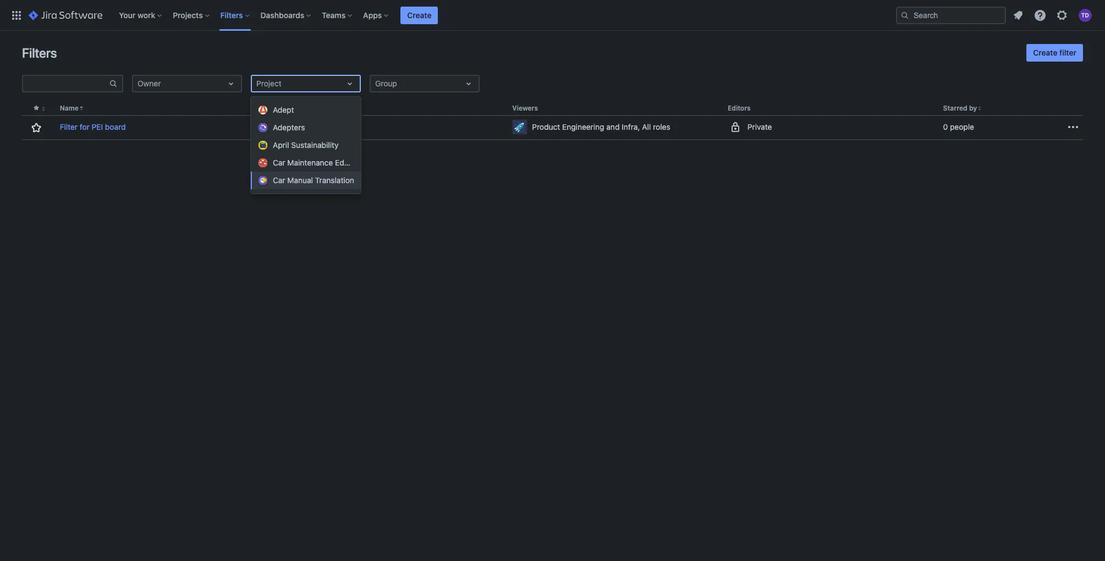 Task type: describe. For each thing, give the bounding box(es) containing it.
editors
[[728, 104, 751, 112]]

starred by
[[943, 104, 977, 112]]

banner containing your work
[[0, 0, 1105, 31]]

pei
[[92, 122, 103, 132]]

Search field
[[896, 6, 1006, 24]]

and
[[606, 122, 620, 132]]

translation
[[315, 176, 354, 185]]

0
[[943, 122, 948, 132]]

filters button
[[217, 6, 254, 24]]

dashboards
[[261, 10, 304, 20]]

create for create filter
[[1033, 48, 1058, 57]]

for
[[80, 122, 90, 132]]

group
[[375, 79, 397, 88]]

apps
[[363, 10, 382, 20]]

infra,
[[622, 122, 640, 132]]

board
[[105, 122, 126, 132]]

owner inside filters details element
[[297, 104, 318, 112]]

all
[[642, 122, 651, 132]]

teams
[[322, 10, 346, 20]]

create filter
[[1033, 48, 1077, 57]]

by
[[969, 104, 977, 112]]

create for create
[[407, 10, 432, 20]]

people
[[950, 122, 974, 132]]

sustainability
[[291, 140, 339, 150]]

work
[[138, 10, 155, 20]]

april sustainability
[[273, 140, 339, 150]]

0 people
[[943, 122, 974, 132]]

filters details element
[[22, 101, 1083, 140]]

open image for owner
[[224, 77, 238, 90]]

0 horizontal spatial owner
[[138, 79, 161, 88]]

notifications image
[[1012, 9, 1025, 22]]

settings image
[[1056, 9, 1069, 22]]

projects button
[[170, 6, 214, 24]]

primary element
[[7, 0, 896, 31]]

product
[[532, 122, 560, 132]]

more image
[[1067, 121, 1080, 134]]



Task type: locate. For each thing, give the bounding box(es) containing it.
2 car from the top
[[273, 176, 285, 185]]

1 car from the top
[[273, 158, 285, 167]]

create button
[[401, 6, 438, 24]]

private
[[748, 122, 772, 132]]

1 horizontal spatial create
[[1033, 48, 1058, 57]]

0 horizontal spatial create
[[407, 10, 432, 20]]

2 open image from the left
[[462, 77, 475, 90]]

1 horizontal spatial owner
[[297, 104, 318, 112]]

create right apps popup button
[[407, 10, 432, 20]]

filter
[[1060, 48, 1077, 57]]

your profile and settings image
[[1079, 9, 1092, 22]]

appswitcher icon image
[[10, 9, 23, 22]]

manual
[[287, 176, 313, 185]]

create
[[407, 10, 432, 20], [1033, 48, 1058, 57]]

jira software image
[[29, 9, 102, 22], [29, 9, 102, 22]]

maintenance
[[287, 158, 333, 167]]

0 vertical spatial car
[[273, 158, 285, 167]]

create inside create filter link
[[1033, 48, 1058, 57]]

1 horizontal spatial open image
[[462, 77, 475, 90]]

filter for pei board link
[[60, 122, 126, 133]]

filter for pei board
[[60, 122, 126, 132]]

april
[[273, 140, 289, 150]]

starred
[[943, 104, 968, 112]]

1 vertical spatial owner
[[297, 104, 318, 112]]

roles
[[653, 122, 670, 132]]

starred by button
[[943, 104, 977, 112]]

filters right projects dropdown button
[[220, 10, 243, 20]]

product engineering and infra, all roles
[[532, 122, 670, 132]]

viewers
[[512, 104, 538, 112]]

car for car maintenance education
[[273, 158, 285, 167]]

1 vertical spatial car
[[273, 176, 285, 185]]

project
[[256, 79, 282, 88]]

your work button
[[116, 6, 166, 24]]

1 vertical spatial create
[[1033, 48, 1058, 57]]

car manual translation
[[273, 176, 354, 185]]

star filter for pei board image
[[30, 121, 43, 134]]

name
[[60, 104, 79, 112]]

0 vertical spatial owner
[[138, 79, 161, 88]]

car down april
[[273, 158, 285, 167]]

owner
[[138, 79, 161, 88], [297, 104, 318, 112]]

car maintenance education
[[273, 158, 370, 167]]

adept
[[273, 105, 294, 114]]

car for car manual translation
[[273, 176, 285, 185]]

None text field
[[138, 78, 140, 89], [375, 78, 377, 89], [138, 78, 140, 89], [375, 78, 377, 89]]

dashboards button
[[257, 6, 315, 24]]

create left filter
[[1033, 48, 1058, 57]]

0 horizontal spatial filters
[[22, 45, 57, 61]]

open image
[[343, 77, 357, 90]]

open image
[[224, 77, 238, 90], [462, 77, 475, 90]]

projects
[[173, 10, 203, 20]]

name button
[[60, 104, 79, 112]]

filter
[[60, 122, 78, 132]]

0 vertical spatial create
[[407, 10, 432, 20]]

filters down appswitcher icon in the top left of the page
[[22, 45, 57, 61]]

1 vertical spatial filters
[[22, 45, 57, 61]]

create filter link
[[1027, 44, 1083, 62]]

create inside button
[[407, 10, 432, 20]]

banner
[[0, 0, 1105, 31]]

1 open image from the left
[[224, 77, 238, 90]]

your work
[[119, 10, 155, 20]]

your
[[119, 10, 136, 20]]

adepters
[[273, 123, 305, 132]]

0 vertical spatial filters
[[220, 10, 243, 20]]

car left the manual on the left top
[[273, 176, 285, 185]]

0 horizontal spatial open image
[[224, 77, 238, 90]]

apps button
[[360, 6, 393, 24]]

engineering
[[562, 122, 604, 132]]

filters inside dropdown button
[[220, 10, 243, 20]]

teams button
[[319, 6, 357, 24]]

1 horizontal spatial filters
[[220, 10, 243, 20]]

education
[[335, 158, 370, 167]]

owner button
[[297, 104, 318, 112]]

search image
[[901, 11, 909, 20]]

car
[[273, 158, 285, 167], [273, 176, 285, 185]]

filters
[[220, 10, 243, 20], [22, 45, 57, 61]]

help image
[[1034, 9, 1047, 22]]

None text field
[[23, 76, 109, 91], [256, 78, 258, 89], [23, 76, 109, 91], [256, 78, 258, 89]]

open image for group
[[462, 77, 475, 90]]



Task type: vqa. For each thing, say whether or not it's contained in the screenshot.
WORK
yes



